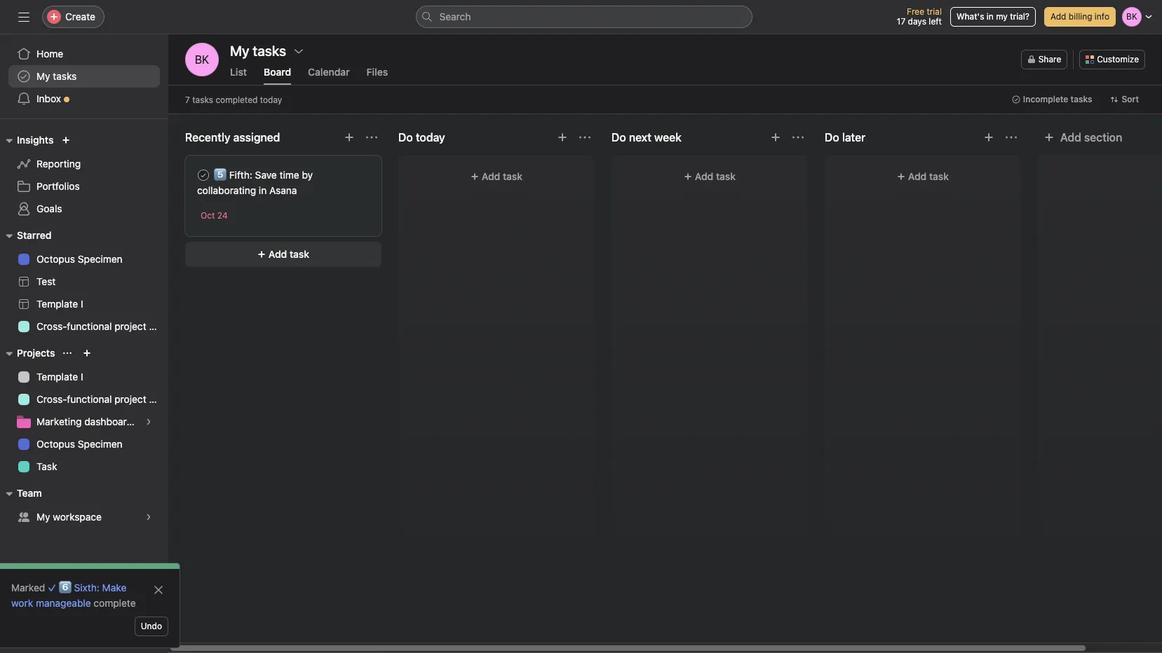 Task type: locate. For each thing, give the bounding box(es) containing it.
1 more section actions image from the left
[[366, 132, 377, 143]]

0 horizontal spatial add task image
[[344, 132, 355, 143]]

0 vertical spatial functional
[[67, 321, 112, 333]]

add task button for do today
[[407, 164, 586, 189]]

template i for 1st template i link from the top
[[36, 298, 83, 310]]

more section actions image for do later
[[1006, 132, 1017, 143]]

0 vertical spatial cross-functional project plan
[[36, 321, 168, 333]]

octopus up the "test"
[[36, 253, 75, 265]]

0 vertical spatial i
[[81, 298, 83, 310]]

1 vertical spatial octopus
[[36, 438, 75, 450]]

completed image
[[195, 167, 212, 184]]

work
[[11, 598, 33, 610]]

cross-functional project plan link
[[8, 316, 168, 338], [8, 389, 168, 411]]

marketing dashboards link
[[8, 411, 160, 434]]

goals link
[[8, 198, 160, 220]]

customize button
[[1080, 50, 1146, 69]]

1 octopus from the top
[[36, 253, 75, 265]]

add
[[1051, 11, 1067, 22], [1061, 131, 1082, 144], [482, 170, 500, 182], [695, 170, 714, 182], [908, 170, 927, 182], [269, 248, 287, 260]]

0 horizontal spatial more section actions image
[[366, 132, 377, 143]]

my
[[996, 11, 1008, 22]]

time
[[280, 169, 299, 181]]

add billing info
[[1051, 11, 1110, 22]]

add task for do next week
[[695, 170, 736, 182]]

1 vertical spatial cross-
[[36, 394, 67, 405]]

specimen up test link
[[78, 253, 123, 265]]

team
[[17, 488, 42, 499]]

template i link down "new project or portfolio" icon
[[8, 366, 160, 389]]

files
[[367, 66, 388, 78]]

template inside starred element
[[36, 298, 78, 310]]

tasks for my
[[53, 70, 77, 82]]

0 vertical spatial octopus specimen
[[36, 253, 123, 265]]

1 cross-functional project plan link from the top
[[8, 316, 168, 338]]

new project or portfolio image
[[83, 349, 91, 358]]

marked
[[11, 582, 48, 594]]

calendar link
[[308, 66, 350, 85]]

collaborating
[[197, 184, 256, 196]]

inbox link
[[8, 88, 160, 110]]

cross-functional project plan up dashboards
[[36, 394, 168, 405]]

plan inside projects element
[[149, 394, 168, 405]]

tasks down home
[[53, 70, 77, 82]]

see details, my workspace image
[[145, 514, 153, 522]]

template i down show options, current sort, top icon at the bottom left
[[36, 371, 83, 383]]

board link
[[264, 66, 291, 85]]

1 vertical spatial i
[[81, 371, 83, 383]]

task for do next week
[[716, 170, 736, 182]]

2 octopus specimen link from the top
[[8, 434, 160, 456]]

i inside starred element
[[81, 298, 83, 310]]

oct
[[201, 210, 215, 221]]

1 octopus specimen from the top
[[36, 253, 123, 265]]

tasks inside dropdown button
[[1071, 94, 1093, 105]]

5️⃣ fifth: save time by collaborating in asana
[[197, 169, 313, 196]]

1 template i link from the top
[[8, 293, 160, 316]]

1 horizontal spatial in
[[987, 11, 994, 22]]

octopus specimen down marketing dashboards link
[[36, 438, 123, 450]]

cross-functional project plan link up "new project or portfolio" icon
[[8, 316, 168, 338]]

more section actions image left do today
[[366, 132, 377, 143]]

0 vertical spatial in
[[987, 11, 994, 22]]

1 horizontal spatial tasks
[[192, 94, 213, 105]]

octopus specimen up test link
[[36, 253, 123, 265]]

my up inbox
[[36, 70, 50, 82]]

1 vertical spatial octopus specimen link
[[8, 434, 160, 456]]

1 vertical spatial octopus specimen
[[36, 438, 123, 450]]

1 horizontal spatial add task image
[[557, 132, 568, 143]]

2 plan from the top
[[149, 394, 168, 405]]

1 template from the top
[[36, 298, 78, 310]]

0 vertical spatial my
[[36, 70, 50, 82]]

1 i from the top
[[81, 298, 83, 310]]

octopus specimen link up the "test"
[[8, 248, 160, 271]]

0 vertical spatial template
[[36, 298, 78, 310]]

completed
[[216, 94, 258, 105]]

2 template i link from the top
[[8, 366, 160, 389]]

1 octopus specimen link from the top
[[8, 248, 160, 271]]

home
[[36, 48, 63, 60]]

more section actions image
[[366, 132, 377, 143], [793, 132, 804, 143], [1006, 132, 1017, 143]]

1 vertical spatial specimen
[[78, 438, 123, 450]]

i inside projects element
[[81, 371, 83, 383]]

0 vertical spatial template i
[[36, 298, 83, 310]]

1 cross- from the top
[[36, 321, 67, 333]]

task
[[36, 461, 57, 473]]

add task image for recently assigned
[[344, 132, 355, 143]]

plan inside starred element
[[149, 321, 168, 333]]

cross-
[[36, 321, 67, 333], [36, 394, 67, 405]]

task for do today
[[503, 170, 523, 182]]

add task image for do today
[[557, 132, 568, 143]]

octopus specimen
[[36, 253, 123, 265], [36, 438, 123, 450]]

cross-functional project plan link up marketing dashboards
[[8, 389, 168, 411]]

0 horizontal spatial in
[[259, 184, 267, 196]]

i down test link
[[81, 298, 83, 310]]

project inside starred element
[[115, 321, 146, 333]]

new image
[[62, 136, 70, 145]]

2 i from the top
[[81, 371, 83, 383]]

in left my
[[987, 11, 994, 22]]

complete
[[91, 598, 136, 610]]

template
[[36, 298, 78, 310], [36, 371, 78, 383]]

my down team on the bottom left
[[36, 511, 50, 523]]

1 vertical spatial cross-functional project plan link
[[8, 389, 168, 411]]

specimen down dashboards
[[78, 438, 123, 450]]

add task button for do later
[[833, 164, 1013, 189]]

octopus down marketing
[[36, 438, 75, 450]]

octopus specimen link
[[8, 248, 160, 271], [8, 434, 160, 456]]

1 vertical spatial in
[[259, 184, 267, 196]]

add for add task button associated with do today
[[482, 170, 500, 182]]

template i down the "test"
[[36, 298, 83, 310]]

template i link down the "test"
[[8, 293, 160, 316]]

portfolios link
[[8, 175, 160, 198]]

specimen
[[78, 253, 123, 265], [78, 438, 123, 450]]

octopus inside starred element
[[36, 253, 75, 265]]

in inside button
[[987, 11, 994, 22]]

more section actions image right add task image
[[793, 132, 804, 143]]

projects button
[[0, 345, 55, 362]]

1 vertical spatial project
[[115, 394, 146, 405]]

today
[[260, 94, 282, 105]]

info
[[1095, 11, 1110, 22]]

tasks right incomplete
[[1071, 94, 1093, 105]]

my
[[36, 70, 50, 82], [36, 511, 50, 523]]

2 octopus specimen from the top
[[36, 438, 123, 450]]

1 vertical spatial functional
[[67, 394, 112, 405]]

i down "new project or portfolio" icon
[[81, 371, 83, 383]]

1 cross-functional project plan from the top
[[36, 321, 168, 333]]

2 template i from the top
[[36, 371, 83, 383]]

1 project from the top
[[115, 321, 146, 333]]

2 cross-functional project plan link from the top
[[8, 389, 168, 411]]

1 add task image from the left
[[344, 132, 355, 143]]

2 horizontal spatial add task image
[[984, 132, 995, 143]]

2 horizontal spatial tasks
[[1071, 94, 1093, 105]]

template for first template i link from the bottom of the page
[[36, 371, 78, 383]]

hide sidebar image
[[18, 11, 29, 22]]

close image
[[153, 585, 164, 596]]

in
[[987, 11, 994, 22], [259, 184, 267, 196]]

starred
[[17, 229, 51, 241]]

1 vertical spatial cross-functional project plan
[[36, 394, 168, 405]]

trial?
[[1010, 11, 1030, 22]]

projects
[[17, 347, 55, 359]]

cross- up marketing
[[36, 394, 67, 405]]

0 horizontal spatial tasks
[[53, 70, 77, 82]]

cross-functional project plan inside starred element
[[36, 321, 168, 333]]

0 vertical spatial octopus specimen link
[[8, 248, 160, 271]]

1 vertical spatial template i
[[36, 371, 83, 383]]

template down show options, current sort, top icon at the bottom left
[[36, 371, 78, 383]]

insights
[[17, 134, 54, 146]]

oct 24 button
[[201, 210, 228, 221]]

cross-functional project plan
[[36, 321, 168, 333], [36, 394, 168, 405]]

template inside projects element
[[36, 371, 78, 383]]

undo button
[[134, 617, 168, 637]]

template i
[[36, 298, 83, 310], [36, 371, 83, 383]]

Completed checkbox
[[195, 167, 212, 184]]

tasks inside global element
[[53, 70, 77, 82]]

1 template i from the top
[[36, 298, 83, 310]]

left
[[929, 16, 942, 27]]

in inside 5️⃣ fifth: save time by collaborating in asana
[[259, 184, 267, 196]]

2 cross- from the top
[[36, 394, 67, 405]]

show options, current sort, top image
[[63, 349, 72, 358]]

show options image
[[293, 46, 305, 57]]

functional
[[67, 321, 112, 333], [67, 394, 112, 405]]

octopus
[[36, 253, 75, 265], [36, 438, 75, 450]]

0 vertical spatial octopus
[[36, 253, 75, 265]]

functional up "new project or portfolio" icon
[[67, 321, 112, 333]]

17
[[897, 16, 906, 27]]

1 vertical spatial template i link
[[8, 366, 160, 389]]

1 specimen from the top
[[78, 253, 123, 265]]

template i inside projects element
[[36, 371, 83, 383]]

see details, marketing dashboards image
[[145, 418, 153, 427]]

cross-functional project plan up "new project or portfolio" icon
[[36, 321, 168, 333]]

2 template from the top
[[36, 371, 78, 383]]

my inside global element
[[36, 70, 50, 82]]

billing
[[1069, 11, 1093, 22]]

1 vertical spatial my
[[36, 511, 50, 523]]

specimen inside projects element
[[78, 438, 123, 450]]

workspace
[[53, 511, 102, 523]]

octopus specimen link down marketing dashboards
[[8, 434, 160, 456]]

plan
[[149, 321, 168, 333], [149, 394, 168, 405]]

project up "see details, marketing dashboards" image on the left
[[115, 394, 146, 405]]

add task button
[[407, 164, 586, 189], [620, 164, 800, 189], [833, 164, 1013, 189], [185, 242, 382, 267]]

i for first template i link from the bottom of the page
[[81, 371, 83, 383]]

add task button for do next week
[[620, 164, 800, 189]]

2 functional from the top
[[67, 394, 112, 405]]

2 my from the top
[[36, 511, 50, 523]]

template down the "test"
[[36, 298, 78, 310]]

next week
[[629, 131, 682, 144]]

add task image for do later
[[984, 132, 995, 143]]

project down test link
[[115, 321, 146, 333]]

portfolios
[[36, 180, 80, 192]]

cross- up projects at the left of page
[[36, 321, 67, 333]]

add task for do later
[[908, 170, 949, 182]]

0 vertical spatial cross-
[[36, 321, 67, 333]]

cross-functional project plan inside projects element
[[36, 394, 168, 405]]

more section actions image down incomplete tasks dropdown button
[[1006, 132, 1017, 143]]

template i inside starred element
[[36, 298, 83, 310]]

0 vertical spatial specimen
[[78, 253, 123, 265]]

2 more section actions image from the left
[[793, 132, 804, 143]]

search
[[439, 11, 471, 22]]

my workspace
[[36, 511, 102, 523]]

3 more section actions image from the left
[[1006, 132, 1017, 143]]

asana
[[269, 184, 297, 196]]

2 octopus from the top
[[36, 438, 75, 450]]

my inside teams element
[[36, 511, 50, 523]]

1 vertical spatial plan
[[149, 394, 168, 405]]

octopus specimen inside starred element
[[36, 253, 123, 265]]

home link
[[8, 43, 160, 65]]

2 add task image from the left
[[557, 132, 568, 143]]

tasks right 7
[[192, 94, 213, 105]]

tasks
[[53, 70, 77, 82], [1071, 94, 1093, 105], [192, 94, 213, 105]]

1 my from the top
[[36, 70, 50, 82]]

more section actions image
[[579, 132, 591, 143]]

✓ 6️⃣ sixth: make work manageable link
[[11, 582, 126, 610]]

0 vertical spatial template i link
[[8, 293, 160, 316]]

days
[[908, 16, 927, 27]]

functional up marketing dashboards
[[67, 394, 112, 405]]

0 vertical spatial cross-functional project plan link
[[8, 316, 168, 338]]

1 vertical spatial template
[[36, 371, 78, 383]]

0 vertical spatial plan
[[149, 321, 168, 333]]

my workspace link
[[8, 506, 160, 529]]

1 horizontal spatial more section actions image
[[793, 132, 804, 143]]

sort button
[[1105, 90, 1146, 109]]

in down save
[[259, 184, 267, 196]]

what's
[[957, 11, 985, 22]]

3 add task image from the left
[[984, 132, 995, 143]]

2 horizontal spatial more section actions image
[[1006, 132, 1017, 143]]

do next week
[[612, 131, 682, 144]]

2 cross-functional project plan from the top
[[36, 394, 168, 405]]

1 functional from the top
[[67, 321, 112, 333]]

add task image
[[344, 132, 355, 143], [557, 132, 568, 143], [984, 132, 995, 143]]

inbox
[[36, 93, 61, 105]]

do later
[[825, 131, 866, 144]]

add for add section button at top right
[[1061, 131, 1082, 144]]

1 plan from the top
[[149, 321, 168, 333]]

0 vertical spatial project
[[115, 321, 146, 333]]

starred element
[[0, 223, 168, 341]]

2 specimen from the top
[[78, 438, 123, 450]]

free trial 17 days left
[[897, 6, 942, 27]]

list link
[[230, 66, 247, 85]]



Task type: vqa. For each thing, say whether or not it's contained in the screenshot.
19 for – Today
no



Task type: describe. For each thing, give the bounding box(es) containing it.
projects element
[[0, 341, 168, 481]]

functional inside starred element
[[67, 321, 112, 333]]

tasks for incomplete
[[1071, 94, 1093, 105]]

octopus specimen inside projects element
[[36, 438, 123, 450]]

my tasks
[[36, 70, 77, 82]]

cross- inside projects element
[[36, 394, 67, 405]]

share
[[1039, 54, 1062, 65]]

do
[[612, 131, 626, 144]]

task link
[[8, 456, 160, 478]]

i for 1st template i link from the top
[[81, 298, 83, 310]]

more section actions image for do next week
[[793, 132, 804, 143]]

add billing info button
[[1045, 7, 1116, 27]]

my tasks
[[230, 43, 286, 59]]

octopus inside projects element
[[36, 438, 75, 450]]

reporting link
[[8, 153, 160, 175]]

manageable
[[36, 598, 91, 610]]

marketing dashboards
[[36, 416, 138, 428]]

2 project from the top
[[115, 394, 146, 405]]

bk
[[195, 53, 209, 66]]

octopus specimen link inside projects element
[[8, 434, 160, 456]]

dashboards
[[84, 416, 138, 428]]

list
[[230, 66, 247, 78]]

recently assigned
[[185, 131, 280, 144]]

my for my workspace
[[36, 511, 50, 523]]

do today
[[398, 131, 445, 144]]

cross- inside starred element
[[36, 321, 67, 333]]

specimen inside starred element
[[78, 253, 123, 265]]

add for add task button corresponding to do next week
[[695, 170, 714, 182]]

sixth:
[[74, 582, 100, 594]]

what's in my trial?
[[957, 11, 1030, 22]]

template i for first template i link from the bottom of the page
[[36, 371, 83, 383]]

test
[[36, 276, 56, 288]]

goals
[[36, 203, 62, 215]]

7 tasks completed today
[[185, 94, 282, 105]]

undo
[[141, 622, 162, 632]]

search list box
[[416, 6, 752, 28]]

incomplete tasks
[[1023, 94, 1093, 105]]

✓
[[48, 582, 56, 594]]

cross-functional project plan link inside starred element
[[8, 316, 168, 338]]

trial
[[927, 6, 942, 17]]

customize
[[1097, 54, 1139, 65]]

section
[[1084, 131, 1123, 144]]

team button
[[0, 485, 42, 502]]

calendar
[[308, 66, 350, 78]]

incomplete tasks button
[[1006, 90, 1099, 109]]

24
[[217, 210, 228, 221]]

save
[[255, 169, 277, 181]]

share button
[[1021, 50, 1068, 69]]

add section button
[[1038, 125, 1128, 150]]

starred button
[[0, 227, 51, 244]]

7
[[185, 94, 190, 105]]

✓ 6️⃣ sixth: make work manageable
[[11, 582, 126, 610]]

add section
[[1061, 131, 1123, 144]]

task for do later
[[929, 170, 949, 182]]

incomplete
[[1023, 94, 1069, 105]]

files link
[[367, 66, 388, 85]]

board
[[264, 66, 291, 78]]

marketing
[[36, 416, 82, 428]]

my for my tasks
[[36, 70, 50, 82]]

insights element
[[0, 128, 168, 223]]

create button
[[42, 6, 104, 28]]

add task image
[[770, 132, 781, 143]]

insights button
[[0, 132, 54, 149]]

more section actions image for recently assigned
[[366, 132, 377, 143]]

teams element
[[0, 481, 168, 532]]

functional inside projects element
[[67, 394, 112, 405]]

global element
[[0, 34, 168, 119]]

oct 24
[[201, 210, 228, 221]]

create
[[65, 11, 95, 22]]

sort
[[1122, 94, 1139, 105]]

reporting
[[36, 158, 81, 170]]

by
[[302, 169, 313, 181]]

template for 1st template i link from the top
[[36, 298, 78, 310]]

5️⃣
[[214, 169, 227, 181]]

add for add task button for do later
[[908, 170, 927, 182]]

what's in my trial? button
[[951, 7, 1036, 27]]

6️⃣
[[59, 582, 71, 594]]

free
[[907, 6, 925, 17]]

add task for do today
[[482, 170, 523, 182]]

bk button
[[185, 43, 219, 76]]

fifth:
[[229, 169, 252, 181]]

search button
[[416, 6, 752, 28]]

tasks for 7
[[192, 94, 213, 105]]

my tasks link
[[8, 65, 160, 88]]

test link
[[8, 271, 160, 293]]

make
[[102, 582, 126, 594]]



